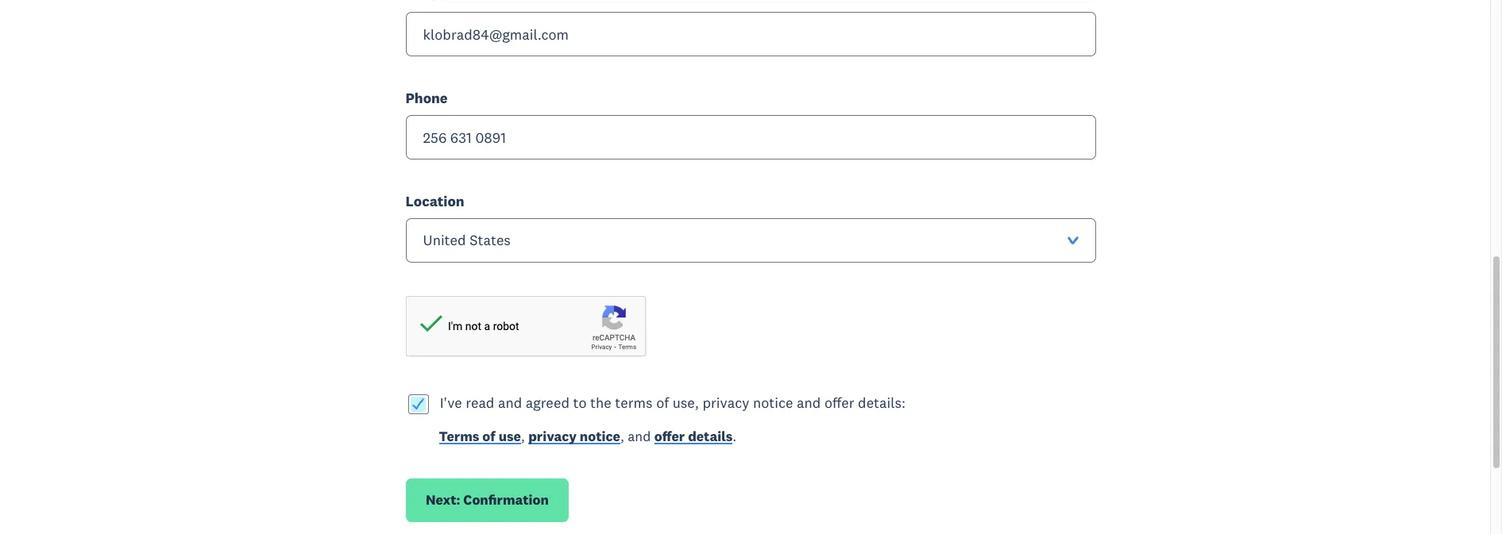 Task type: locate. For each thing, give the bounding box(es) containing it.
terms
[[615, 394, 653, 412]]

1 horizontal spatial and
[[628, 428, 651, 446]]

0 horizontal spatial of
[[483, 428, 496, 446]]

,
[[521, 428, 525, 446], [621, 428, 625, 446]]

and down the terms on the left
[[628, 428, 651, 446]]

of
[[657, 394, 669, 412], [483, 428, 496, 446]]

, down the terms on the left
[[621, 428, 625, 446]]

offer left details:
[[825, 394, 855, 412]]

notice
[[753, 394, 794, 412], [580, 428, 621, 446]]

0 vertical spatial notice
[[753, 394, 794, 412]]

privacy
[[703, 394, 750, 412], [529, 428, 577, 446]]

next: confirmation
[[426, 492, 549, 509]]

location
[[406, 193, 465, 211]]

and left details:
[[797, 394, 821, 412]]

offer down i've read and agreed to the terms of use, privacy notice and offer details:
[[655, 428, 685, 446]]

details
[[688, 428, 733, 446]]

privacy notice link
[[529, 428, 621, 450]]

offer
[[825, 394, 855, 412], [655, 428, 685, 446]]

Email email field
[[406, 12, 1097, 57]]

0 horizontal spatial privacy
[[529, 428, 577, 446]]

1 horizontal spatial offer
[[825, 394, 855, 412]]

2 horizontal spatial and
[[797, 394, 821, 412]]

of left use, at left bottom
[[657, 394, 669, 412]]

confirmation
[[464, 492, 549, 509]]

privacy down agreed
[[529, 428, 577, 446]]

privacy up .
[[703, 394, 750, 412]]

0 vertical spatial privacy
[[703, 394, 750, 412]]

1 horizontal spatial notice
[[753, 394, 794, 412]]

of left use
[[483, 428, 496, 446]]

1 horizontal spatial privacy
[[703, 394, 750, 412]]

1 vertical spatial of
[[483, 428, 496, 446]]

and right read
[[498, 394, 522, 412]]

1 vertical spatial notice
[[580, 428, 621, 446]]

phone
[[406, 89, 448, 107]]

to
[[573, 394, 587, 412]]

0 vertical spatial of
[[657, 394, 669, 412]]

1 horizontal spatial ,
[[621, 428, 625, 446]]

terms of use link
[[439, 428, 521, 450]]

0 horizontal spatial ,
[[521, 428, 525, 446]]

and
[[498, 394, 522, 412], [797, 394, 821, 412], [628, 428, 651, 446]]

0 vertical spatial offer
[[825, 394, 855, 412]]

Phone text field
[[406, 115, 1097, 160]]

0 horizontal spatial offer
[[655, 428, 685, 446]]

, left privacy notice link
[[521, 428, 525, 446]]



Task type: vqa. For each thing, say whether or not it's contained in the screenshot.
rightmost and
yes



Task type: describe. For each thing, give the bounding box(es) containing it.
details:
[[858, 394, 906, 412]]

next: confirmation button
[[406, 479, 569, 523]]

use
[[499, 428, 521, 446]]

.
[[733, 428, 737, 446]]

terms of use , privacy notice , and offer details .
[[439, 428, 737, 446]]

states
[[470, 232, 511, 250]]

i've read and agreed to the terms of use, privacy notice and offer details:
[[440, 394, 906, 412]]

use,
[[673, 394, 699, 412]]

agreed
[[526, 394, 570, 412]]

1 , from the left
[[521, 428, 525, 446]]

united
[[423, 232, 466, 250]]

i've
[[440, 394, 462, 412]]

2 , from the left
[[621, 428, 625, 446]]

united states
[[423, 232, 511, 250]]

the
[[591, 394, 612, 412]]

1 vertical spatial privacy
[[529, 428, 577, 446]]

1 vertical spatial offer
[[655, 428, 685, 446]]

0 horizontal spatial notice
[[580, 428, 621, 446]]

terms
[[439, 428, 480, 446]]

next:
[[426, 492, 460, 509]]

0 horizontal spatial and
[[498, 394, 522, 412]]

1 horizontal spatial of
[[657, 394, 669, 412]]

read
[[466, 394, 495, 412]]

offer details link
[[655, 428, 733, 450]]



